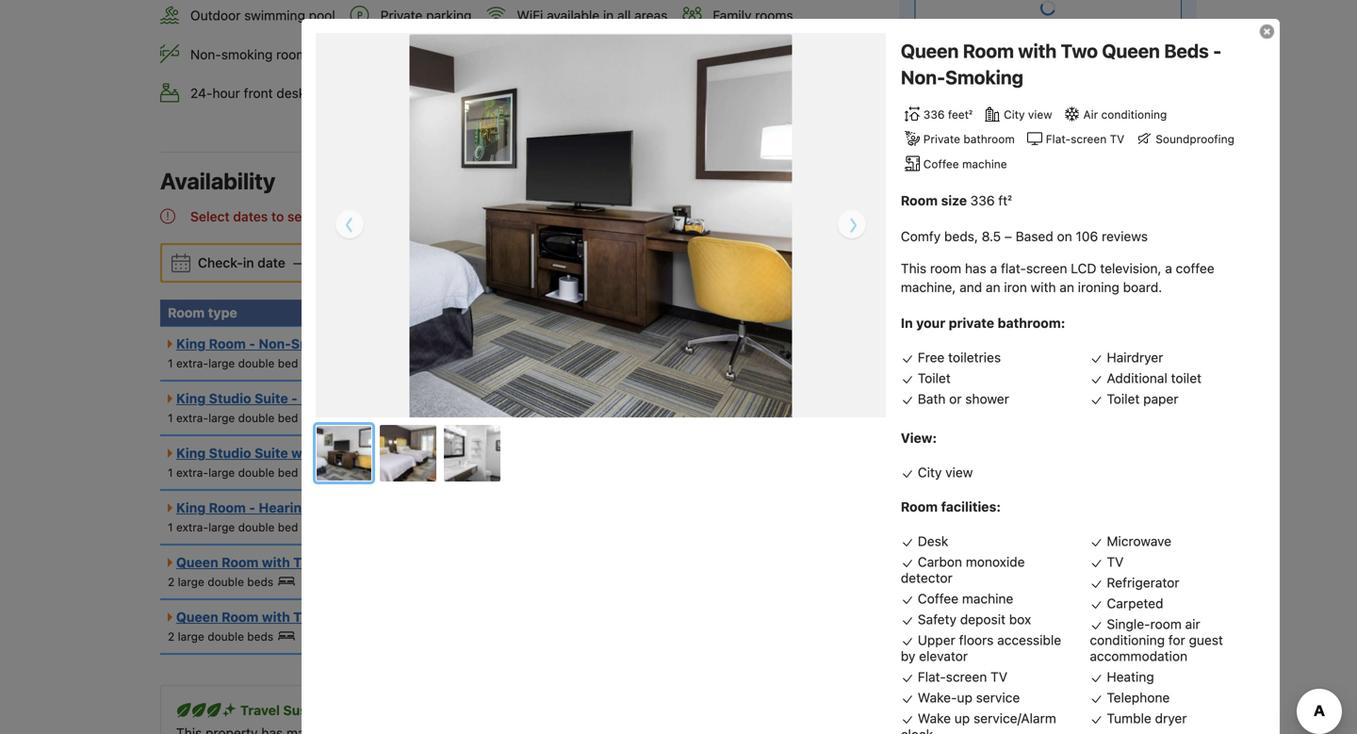 Task type: describe. For each thing, give the bounding box(es) containing it.
king for king studio suite - non-smoking
[[176, 391, 206, 406]]

upper
[[918, 632, 956, 648]]

3 extra- from the top
[[176, 466, 208, 479]]

available
[[547, 7, 600, 23]]

board.
[[1123, 279, 1163, 295]]

sustainable
[[283, 703, 360, 718]]

with left the sofa
[[291, 445, 320, 461]]

in
[[901, 315, 913, 331]]

single-
[[1107, 616, 1151, 632]]

room for single-
[[1151, 616, 1182, 632]]

swimming
[[244, 7, 305, 23]]

all for areas
[[617, 7, 631, 23]]

1 a from the left
[[990, 261, 997, 276]]

in for available
[[603, 7, 614, 23]]

comfy
[[901, 229, 941, 244]]

bed up king room - hearing accessible - non-smoking link
[[278, 466, 298, 479]]

sofa
[[323, 445, 352, 461]]

floors
[[959, 632, 994, 648]]

disabled
[[568, 46, 619, 62]]

bath or shower
[[918, 391, 1009, 407]]

with down queen room with two queen beds - non-smoking "link"
[[262, 609, 290, 625]]

parking
[[426, 7, 472, 23]]

1 machine from the top
[[962, 157, 1007, 171]]

two for queen room with two queen beds - disability/hearing access - non-smoking link
[[293, 609, 320, 625]]

coffee
[[1176, 261, 1215, 276]]

sofa
[[355, 466, 378, 479]]

2 large double beds for queen room with two queen beds - non-smoking
[[168, 576, 274, 589]]

0 horizontal spatial and
[[324, 466, 343, 479]]

shower
[[966, 391, 1009, 407]]

out
[[357, 255, 377, 271]]

4
[[797, 397, 804, 410]]

1 vertical spatial view
[[946, 465, 973, 480]]

property's
[[339, 209, 404, 224]]

fitness
[[360, 46, 403, 62]]

search
[[884, 255, 928, 271]]

extra- inside king room - hearing accessible - non-smoking 1 extra-large double bed
[[176, 521, 208, 534]]

0 vertical spatial photo of queen room with two queen beds - non-smoking #1 image
[[410, 34, 792, 419]]

1 vertical spatial queen room with two queen beds - non-smoking
[[176, 555, 504, 570]]

deposit
[[960, 612, 1006, 627]]

in for maker
[[460, 85, 470, 101]]

wifi available in all areas
[[517, 7, 668, 23]]

room for this
[[930, 261, 962, 276]]

2 an from the left
[[1060, 279, 1075, 295]]

flat- for upper floors accessible by elevator
[[918, 669, 946, 685]]

2 large double beds for queen room with two queen beds - disability/hearing access - non-smoking
[[168, 630, 274, 643]]

queen room with two queen beds - non-smoking link
[[168, 555, 504, 570]]

air
[[1185, 616, 1201, 632]]

photo of queen room with two queen beds - non-smoking #3 image
[[444, 425, 501, 482]]

1 vertical spatial tv
[[1107, 554, 1124, 570]]

0 vertical spatial hearing
[[394, 445, 445, 461]]

room facilities: ​
[[901, 499, 1004, 515]]

0 vertical spatial to
[[1033, 35, 1043, 48]]

number
[[773, 305, 825, 321]]

private for private bathroom
[[924, 133, 961, 146]]

free
[[918, 350, 945, 365]]

desk
[[918, 533, 949, 549]]

24-hour front desk
[[190, 85, 306, 101]]

clock
[[901, 727, 933, 734]]

1 vertical spatial coffee machine
[[918, 591, 1014, 607]]

3+
[[400, 703, 417, 718]]

1 check- from the left
[[198, 255, 243, 271]]

× 4
[[788, 397, 804, 410]]

up for wake
[[955, 711, 970, 726]]

4626
[[1047, 35, 1075, 48]]

up for wake-
[[957, 690, 973, 706]]

2 machine from the top
[[962, 591, 1014, 607]]

1 inside king room - hearing accessible - non-smoking 1 extra-large double bed
[[168, 521, 173, 534]]

king room - non-smoking link
[[168, 336, 348, 352]]

—
[[293, 255, 304, 271]]

king room - hearing accessible - non-smoking 1 extra-large double bed
[[168, 500, 486, 534]]

bed inside king room - hearing accessible - non-smoking 1 extra-large double bed
[[278, 521, 298, 534]]

flat-
[[1001, 261, 1026, 276]]

studio for king studio suite - non-smoking
[[209, 391, 251, 406]]

non- up "24-"
[[190, 46, 221, 62]]

studio for king studio suite with sofa bed - hearing access/non-smoking
[[209, 445, 251, 461]]

pool
[[309, 7, 335, 23]]

carbon
[[918, 554, 962, 570]]

non- inside king room - hearing accessible - non-smoking 1 extra-large double bed
[[396, 500, 429, 516]]

24-
[[190, 85, 212, 101]]

0 horizontal spatial guests
[[623, 46, 664, 62]]

this
[[901, 261, 927, 276]]

king studio suite with sofa bed - hearing access/non-smoking
[[176, 445, 589, 461]]

free toiletries
[[918, 350, 1001, 365]]

elevator
[[919, 648, 968, 664]]

television,
[[1100, 261, 1162, 276]]

king for king studio suite with sofa bed - hearing access/non-smoking
[[176, 445, 206, 461]]

2 date from the left
[[381, 255, 409, 271]]

private
[[949, 315, 995, 331]]

king for king room - non-smoking
[[176, 336, 206, 352]]

0 vertical spatial two
[[1061, 40, 1098, 62]]

private for private parking
[[381, 7, 423, 23]]

smoking inside king room - hearing accessible - non-smoking 1 extra-large double bed
[[429, 500, 486, 516]]

tumble
[[1107, 711, 1152, 726]]

size
[[941, 193, 967, 208]]

0 horizontal spatial photo of queen room with two queen beds - non-smoking #1 image
[[317, 426, 373, 483]]

safety
[[918, 612, 957, 627]]

select dates to see this property's availability and prices
[[190, 209, 542, 224]]

this room has a flat-screen lcd television, a coffee machine, and an iron with an ironing board.
[[901, 261, 1215, 295]]

1 horizontal spatial queen room with two queen beds - non-smoking
[[901, 40, 1222, 88]]

ironing
[[1078, 279, 1120, 295]]

screen inside this room has a flat-screen lcd television, a coffee machine, and an iron with an ironing board.
[[1026, 261, 1068, 276]]

non- right access
[[593, 609, 626, 625]]

non-smoking rooms
[[190, 46, 314, 62]]

​
[[1004, 499, 1004, 515]]

3 1 extra-large double bed from the top
[[168, 466, 298, 479]]

flat-screen tv for safety
[[918, 669, 1008, 685]]

2 extra- from the top
[[176, 412, 208, 425]]

access/non-
[[448, 445, 532, 461]]

service
[[976, 690, 1020, 706]]

bed down king studio suite with sofa bed - hearing access/non-smoking
[[381, 466, 401, 479]]

photo of queen room with two queen beds - non-smoking #2 image
[[380, 425, 436, 482]]

1 vertical spatial rooms
[[276, 46, 314, 62]]

beds for queen room with two queen beds - non-smoking
[[247, 576, 274, 589]]

dryer
[[1155, 711, 1187, 726]]

to inside 'region'
[[271, 209, 284, 224]]

prices
[[504, 209, 542, 224]]

toilet for toilet
[[918, 370, 951, 386]]

non- up king studio suite - non-smoking link
[[259, 336, 291, 352]]

air
[[1084, 108, 1098, 121]]

on
[[1057, 229, 1072, 244]]

room size 336 ft²
[[901, 193, 1012, 208]]

1 date from the left
[[258, 255, 285, 271]]

fitness centre
[[360, 46, 446, 62]]

king room - hearing accessible - non-smoking link
[[168, 500, 486, 516]]

screen for 336 feet²
[[1071, 133, 1107, 146]]

by
[[901, 648, 916, 664]]

select
[[190, 209, 230, 224]]

family
[[713, 7, 752, 23]]

beds for queen room with two queen beds - disability/hearing access - non-smoking
[[247, 630, 274, 643]]

tea/coffee maker in all rooms
[[351, 85, 529, 101]]

two for queen room with two queen beds - non-smoking "link"
[[293, 555, 320, 570]]

king inside king room - hearing accessible - non-smoking 1 extra-large double bed
[[176, 500, 206, 516]]

availability
[[160, 168, 275, 194]]

king studio suite with sofa bed - hearing access/non-smoking link
[[168, 445, 589, 461]]

0 vertical spatial beds
[[1164, 40, 1209, 62]]

saved
[[997, 35, 1030, 48]]



Task type: locate. For each thing, give the bounding box(es) containing it.
1 horizontal spatial room
[[1151, 616, 1182, 632]]

0 vertical spatial studio
[[209, 391, 251, 406]]

facilities
[[491, 46, 544, 62]]

non- up 336 feet²
[[901, 66, 946, 88]]

2 1 extra-large double bed from the top
[[168, 412, 298, 425]]

0 horizontal spatial room
[[930, 261, 962, 276]]

1 horizontal spatial screen
[[1026, 261, 1068, 276]]

with inside this room has a flat-screen lcd television, a coffee machine, and an iron with an ironing board.
[[1031, 279, 1056, 295]]

1 sofa bed
[[346, 466, 401, 479]]

check- right —
[[312, 255, 357, 271]]

0 horizontal spatial 336
[[924, 108, 945, 121]]

2 king from the top
[[176, 391, 206, 406]]

rooms right the family
[[755, 7, 793, 23]]

screen up wake-up service
[[946, 669, 987, 685]]

lcd
[[1071, 261, 1097, 276]]

2 studio from the top
[[209, 445, 251, 461]]

all left areas
[[617, 7, 631, 23]]

suite for with
[[255, 445, 288, 461]]

up up wake up service/alarm clock
[[957, 690, 973, 706]]

suite down king studio suite - non-smoking link
[[255, 445, 288, 461]]

2 horizontal spatial in
[[603, 7, 614, 23]]

2 vertical spatial two
[[293, 609, 320, 625]]

1 horizontal spatial an
[[1060, 279, 1075, 295]]

travel sustainable level 3+
[[240, 703, 417, 718]]

microwave
[[1107, 533, 1172, 549]]

1 horizontal spatial city
[[1004, 108, 1025, 121]]

1 horizontal spatial rooms
[[491, 85, 529, 101]]

beds up the air conditioning
[[1164, 40, 1209, 62]]

1 king from the top
[[176, 336, 206, 352]]

based
[[1016, 229, 1054, 244]]

1 beds from the top
[[247, 576, 274, 589]]

tv for safety deposit box
[[991, 669, 1008, 685]]

1 vertical spatial toilet
[[1107, 391, 1140, 407]]

accessible
[[997, 632, 1062, 648]]

1 vertical spatial for
[[1169, 632, 1186, 648]]

336 feet²
[[924, 108, 973, 121]]

date left —
[[258, 255, 285, 271]]

1 2 from the top
[[168, 576, 175, 589]]

2 check- from the left
[[312, 255, 357, 271]]

1 vertical spatial 2
[[168, 630, 175, 643]]

to left the '4626'
[[1033, 35, 1043, 48]]

flat-screen tv for air
[[1046, 133, 1125, 146]]

additional
[[1107, 370, 1168, 386]]

2 2 from the top
[[168, 630, 175, 643]]

tv up service
[[991, 669, 1008, 685]]

0 horizontal spatial date
[[258, 255, 285, 271]]

flat- up wake-
[[918, 669, 946, 685]]

0 vertical spatial city
[[1004, 108, 1025, 121]]

×
[[788, 397, 794, 410]]

city down view:
[[918, 465, 942, 480]]

0 horizontal spatial for
[[547, 46, 564, 62]]

refrigerator
[[1107, 575, 1180, 591]]

2 horizontal spatial and
[[960, 279, 982, 295]]

0 horizontal spatial check-
[[198, 255, 243, 271]]

extra-
[[176, 357, 208, 370], [176, 412, 208, 425], [176, 466, 208, 479], [176, 521, 208, 534]]

in right available at the top
[[603, 7, 614, 23]]

0 vertical spatial conditioning
[[1102, 108, 1167, 121]]

beds,
[[945, 229, 978, 244]]

1 vertical spatial city view
[[918, 465, 973, 480]]

a left coffee
[[1165, 261, 1173, 276]]

0 horizontal spatial rooms
[[276, 46, 314, 62]]

room up machine,
[[930, 261, 962, 276]]

private up fitness centre on the top left of the page
[[381, 7, 423, 23]]

1 vertical spatial to
[[271, 209, 284, 224]]

hairdryer
[[1107, 350, 1164, 365]]

1 2 large double beds from the top
[[168, 576, 274, 589]]

bathroom
[[964, 133, 1015, 146]]

bathroom:
[[998, 315, 1066, 331]]

all right maker on the top left
[[474, 85, 487, 101]]

1 vertical spatial up
[[955, 711, 970, 726]]

2 beds from the top
[[247, 630, 274, 643]]

queen room with two queen beds - non-smoking down king room - hearing accessible - non-smoking 1 extra-large double bed
[[176, 555, 504, 570]]

hour
[[212, 85, 240, 101]]

beds up travel in the left bottom of the page
[[247, 630, 274, 643]]

type
[[208, 305, 237, 321]]

1 vertical spatial guests
[[845, 305, 889, 321]]

king room - non-smoking
[[176, 336, 348, 352]]

for left disabled
[[547, 46, 564, 62]]

tv for air conditioning
[[1110, 133, 1125, 146]]

2 vertical spatial rooms
[[491, 85, 529, 101]]

for inside single-room air conditioning for guest accommodation
[[1169, 632, 1186, 648]]

beds down accessible
[[369, 555, 402, 570]]

1 horizontal spatial and
[[477, 209, 500, 224]]

bed down king room - hearing accessible - non-smoking link
[[278, 521, 298, 534]]

2 vertical spatial and
[[324, 466, 343, 479]]

screen down air
[[1071, 133, 1107, 146]]

flat- right bathroom
[[1046, 133, 1071, 146]]

coffee machine down the private bathroom
[[924, 157, 1007, 171]]

safety deposit box
[[918, 612, 1031, 627]]

view
[[1028, 108, 1053, 121], [946, 465, 973, 480]]

2 for queen room with two queen beds - non-smoking
[[168, 576, 175, 589]]

conditioning right air
[[1102, 108, 1167, 121]]

screen for carbon monoxide detector
[[946, 669, 987, 685]]

2 vertical spatial tv
[[991, 669, 1008, 685]]

0 vertical spatial flat-
[[1046, 133, 1071, 146]]

2 vertical spatial screen
[[946, 669, 987, 685]]

king studio suite - non-smoking link
[[168, 391, 390, 406]]

1 1 extra-large double bed from the top
[[168, 357, 298, 370]]

facilities for disabled guests
[[491, 46, 664, 62]]

toilet paper
[[1107, 391, 1179, 407]]

1 horizontal spatial a
[[1165, 261, 1173, 276]]

1
[[168, 357, 173, 370], [168, 412, 173, 425], [168, 466, 173, 479], [346, 466, 352, 479], [168, 521, 173, 534]]

2 horizontal spatial screen
[[1071, 133, 1107, 146]]

coffee machine up safety deposit box
[[918, 591, 1014, 607]]

1 vertical spatial conditioning
[[1090, 632, 1165, 648]]

1 vertical spatial machine
[[962, 591, 1014, 607]]

1 vertical spatial studio
[[209, 445, 251, 461]]

bed down king room - non-smoking
[[278, 357, 298, 370]]

1 horizontal spatial date
[[381, 255, 409, 271]]

0 vertical spatial private
[[381, 7, 423, 23]]

0 vertical spatial rooms
[[755, 7, 793, 23]]

smoking
[[946, 66, 1024, 88], [291, 336, 348, 352], [333, 391, 390, 406], [532, 445, 589, 461], [429, 500, 486, 516], [447, 555, 504, 570], [626, 609, 683, 625]]

a
[[990, 261, 997, 276], [1165, 261, 1173, 276]]

1 vertical spatial photo of queen room with two queen beds - non-smoking #1 image
[[317, 426, 373, 483]]

0 vertical spatial 1 extra-large double bed
[[168, 357, 298, 370]]

up down wake-up service
[[955, 711, 970, 726]]

1 studio from the top
[[209, 391, 251, 406]]

check- down select
[[198, 255, 243, 271]]

access
[[534, 609, 580, 625]]

toilet down additional
[[1107, 391, 1140, 407]]

0 vertical spatial coffee
[[924, 157, 959, 171]]

saved to 4626 lists
[[997, 35, 1100, 48]]

screen
[[1071, 133, 1107, 146], [1026, 261, 1068, 276], [946, 669, 987, 685]]

1 horizontal spatial toilet
[[1107, 391, 1140, 407]]

flat-screen tv
[[1046, 133, 1125, 146], [918, 669, 1008, 685]]

2 vertical spatial 1 extra-large double bed
[[168, 466, 298, 479]]

0 horizontal spatial to
[[271, 209, 284, 224]]

0 vertical spatial 336
[[924, 108, 945, 121]]

room inside this room has a flat-screen lcd television, a coffee machine, and an iron with an ironing board.
[[930, 261, 962, 276]]

non- down 1 sofa bed
[[396, 500, 429, 516]]

suite for -
[[255, 391, 288, 406]]

queen room with two queen beds - non-smoking up air
[[901, 40, 1222, 88]]

1 vertical spatial in
[[460, 85, 470, 101]]

city up bathroom
[[1004, 108, 1025, 121]]

0 horizontal spatial queen room with two queen beds - non-smoking
[[176, 555, 504, 570]]

an
[[986, 279, 1001, 295], [1060, 279, 1075, 295]]

wifi
[[517, 7, 543, 23]]

4 king from the top
[[176, 500, 206, 516]]

tv down microwave
[[1107, 554, 1124, 570]]

in
[[603, 7, 614, 23], [460, 85, 470, 101], [243, 255, 254, 271]]

0 vertical spatial and
[[477, 209, 500, 224]]

flat- for private bathroom
[[1046, 133, 1071, 146]]

0 vertical spatial guests
[[623, 46, 664, 62]]

flat-screen tv up wake-up service
[[918, 669, 1008, 685]]

queen room with two queen beds - disability/hearing access - non-smoking link
[[168, 609, 683, 625]]

large inside king room - hearing accessible - non-smoking 1 extra-large double bed
[[208, 521, 235, 534]]

0 vertical spatial coffee machine
[[924, 157, 1007, 171]]

studio down king studio suite - non-smoking link
[[209, 445, 251, 461]]

machine down bathroom
[[962, 157, 1007, 171]]

1 extra-large double bed for room
[[168, 357, 298, 370]]

paper
[[1144, 391, 1179, 407]]

1 horizontal spatial photo of queen room with two queen beds - non-smoking #1 image
[[410, 34, 792, 419]]

view left air
[[1028, 108, 1053, 121]]

tv down the air conditioning
[[1110, 133, 1125, 146]]

0 horizontal spatial flat-
[[918, 669, 946, 685]]

carpeted
[[1107, 596, 1164, 611]]

coffee machine
[[924, 157, 1007, 171], [918, 591, 1014, 607]]

hearing left accessible
[[259, 500, 310, 516]]

iron
[[1004, 279, 1027, 295]]

with left lists
[[1018, 40, 1057, 62]]

1 vertical spatial city
[[918, 465, 942, 480]]

toilet for toilet paper
[[1107, 391, 1140, 407]]

conditioning inside single-room air conditioning for guest accommodation
[[1090, 632, 1165, 648]]

1 vertical spatial flat-
[[918, 669, 946, 685]]

room
[[963, 40, 1014, 62], [901, 193, 938, 208], [168, 305, 205, 321], [209, 336, 246, 352], [901, 499, 938, 515], [209, 500, 246, 516], [222, 555, 259, 570], [222, 609, 259, 625]]

hearing inside king room - hearing accessible - non-smoking 1 extra-large double bed
[[259, 500, 310, 516]]

toilet
[[1171, 370, 1202, 386]]

–
[[1005, 229, 1012, 244]]

city view up room facilities: ​ at bottom right
[[918, 465, 973, 480]]

machine up deposit on the right bottom
[[962, 591, 1014, 607]]

all for rooms
[[474, 85, 487, 101]]

room inside single-room air conditioning for guest accommodation
[[1151, 616, 1182, 632]]

flat-
[[1046, 133, 1071, 146], [918, 669, 946, 685]]

dates
[[233, 209, 268, 224]]

double
[[238, 357, 275, 370], [238, 412, 275, 425], [238, 466, 275, 479], [238, 521, 275, 534], [208, 576, 244, 589], [208, 630, 244, 643]]

336 left feet²
[[924, 108, 945, 121]]

coffee up safety on the right of page
[[918, 591, 959, 607]]

3 king from the top
[[176, 445, 206, 461]]

1 vertical spatial coffee
[[918, 591, 959, 607]]

machine,
[[901, 279, 956, 295]]

in right maker on the top left
[[460, 85, 470, 101]]

bed
[[278, 357, 298, 370], [278, 412, 298, 425], [278, 466, 298, 479], [381, 466, 401, 479], [278, 521, 298, 534]]

0 vertical spatial room
[[930, 261, 962, 276]]

areas
[[635, 7, 668, 23]]

4 extra- from the top
[[176, 521, 208, 534]]

336 left ft² on the top
[[970, 193, 995, 208]]

1 vertical spatial hearing
[[259, 500, 310, 516]]

1 horizontal spatial flat-screen tv
[[1046, 133, 1125, 146]]

coffee down the private bathroom
[[924, 157, 959, 171]]

single-room air conditioning for guest accommodation
[[1090, 616, 1223, 664]]

1 vertical spatial 2 large double beds
[[168, 630, 274, 643]]

date
[[258, 255, 285, 271], [381, 255, 409, 271]]

large
[[208, 357, 235, 370], [208, 412, 235, 425], [208, 466, 235, 479], [208, 521, 235, 534], [178, 576, 204, 589], [178, 630, 204, 643]]

feet²
[[948, 108, 973, 121]]

rooms down 'facilities'
[[491, 85, 529, 101]]

0 horizontal spatial hearing
[[259, 500, 310, 516]]

beds for queen room with two queen beds - disability/hearing access - non-smoking link
[[369, 609, 402, 625]]

toilet up the bath
[[918, 370, 951, 386]]

double inside king room - hearing accessible - non-smoking 1 extra-large double bed
[[238, 521, 275, 534]]

bed down king studio suite - non-smoking
[[278, 412, 298, 425]]

0 vertical spatial view
[[1028, 108, 1053, 121]]

date right out
[[381, 255, 409, 271]]

1 horizontal spatial all
[[617, 7, 631, 23]]

0 vertical spatial all
[[617, 7, 631, 23]]

disability/hearing
[[414, 609, 531, 625]]

and down the sofa
[[324, 466, 343, 479]]

1 vertical spatial and
[[960, 279, 982, 295]]

1 an from the left
[[986, 279, 1001, 295]]

air conditioning
[[1084, 108, 1167, 121]]

and down has
[[960, 279, 982, 295]]

reviews
[[1102, 229, 1148, 244]]

to left see
[[271, 209, 284, 224]]

monoxide
[[966, 554, 1025, 570]]

soundproofing
[[1156, 133, 1235, 146]]

view up room facilities: ​ at bottom right
[[946, 465, 973, 480]]

centre
[[407, 46, 446, 62]]

with right iron at right top
[[1031, 279, 1056, 295]]

has
[[965, 261, 987, 276]]

room type
[[168, 305, 237, 321]]

0 vertical spatial tv
[[1110, 133, 1125, 146]]

room left air
[[1151, 616, 1182, 632]]

0 vertical spatial for
[[547, 46, 564, 62]]

1 suite from the top
[[255, 391, 288, 406]]

beds
[[247, 576, 274, 589], [247, 630, 274, 643]]

studio down king room - non-smoking link on the top of page
[[209, 391, 251, 406]]

number of guests
[[773, 305, 889, 321]]

1 horizontal spatial view
[[1028, 108, 1053, 121]]

hearing up 1 sofa bed
[[394, 445, 445, 461]]

1 horizontal spatial in
[[460, 85, 470, 101]]

guests right the of
[[845, 305, 889, 321]]

0 vertical spatial flat-screen tv
[[1046, 133, 1125, 146]]

conditioning down single-
[[1090, 632, 1165, 648]]

0 vertical spatial suite
[[255, 391, 288, 406]]

1 extra-large double bed for studio
[[168, 412, 298, 425]]

non- up queen room with two queen beds - disability/hearing access - non-smoking
[[414, 555, 447, 570]]

2 2 large double beds from the top
[[168, 630, 274, 643]]

outdoor
[[190, 7, 241, 23]]

and left prices
[[477, 209, 500, 224]]

a right has
[[990, 261, 997, 276]]

check-in date — check-out date
[[198, 255, 409, 271]]

0 horizontal spatial in
[[243, 255, 254, 271]]

with down king room - hearing accessible - non-smoking 1 extra-large double bed
[[262, 555, 290, 570]]

non- up the sofa
[[301, 391, 333, 406]]

private down 336 feet²
[[924, 133, 961, 146]]

1 horizontal spatial flat-
[[1046, 133, 1071, 146]]

suite down king room - non-smoking
[[255, 391, 288, 406]]

2 for queen room with two queen beds - disability/hearing access - non-smoking
[[168, 630, 175, 643]]

bed
[[356, 445, 381, 461]]

up inside wake up service/alarm clock
[[955, 711, 970, 726]]

machine
[[962, 157, 1007, 171], [962, 591, 1014, 607]]

wake up service/alarm clock
[[901, 711, 1057, 734]]

0 vertical spatial beds
[[247, 576, 274, 589]]

private bathroom
[[924, 133, 1015, 146]]

maker
[[419, 85, 456, 101]]

an down the lcd
[[1060, 279, 1075, 295]]

1 vertical spatial beds
[[247, 630, 274, 643]]

guests
[[623, 46, 664, 62], [845, 305, 889, 321]]

and inside 'region'
[[477, 209, 500, 224]]

upper floors accessible by elevator
[[901, 632, 1062, 664]]

city view up bathroom
[[1004, 108, 1053, 121]]

screen down based
[[1026, 261, 1068, 276]]

and inside this room has a flat-screen lcd television, a coffee machine, and an iron with an ironing board.
[[960, 279, 982, 295]]

1 extra- from the top
[[176, 357, 208, 370]]

2 a from the left
[[1165, 261, 1173, 276]]

2 suite from the top
[[255, 445, 288, 461]]

beds for queen room with two queen beds - non-smoking "link"
[[369, 555, 402, 570]]

two down queen room with two queen beds - non-smoking "link"
[[293, 609, 320, 625]]

two down king room - hearing accessible - non-smoking 1 extra-large double bed
[[293, 555, 320, 570]]

1 vertical spatial 336
[[970, 193, 995, 208]]

guests down areas
[[623, 46, 664, 62]]

in down dates
[[243, 255, 254, 271]]

beds down queen room with two queen beds - non-smoking "link"
[[247, 576, 274, 589]]

tumble dryer
[[1107, 711, 1187, 726]]

photo of queen room with two queen beds - non-smoking #1 image
[[410, 34, 792, 419], [317, 426, 373, 483]]

queen room with two queen beds - disability/hearing access - non-smoking
[[176, 609, 683, 625]]

1 horizontal spatial guests
[[845, 305, 889, 321]]

toilet
[[918, 370, 951, 386], [1107, 391, 1140, 407]]

select dates to see this property's availability and prices region
[[160, 206, 1197, 228]]

1 vertical spatial screen
[[1026, 261, 1068, 276]]

heating
[[1107, 669, 1154, 685]]

flat-screen tv down air
[[1046, 133, 1125, 146]]

1 horizontal spatial check-
[[312, 255, 357, 271]]

1 vertical spatial private
[[924, 133, 961, 146]]

1 horizontal spatial 336
[[970, 193, 995, 208]]

1 vertical spatial flat-screen tv
[[918, 669, 1008, 685]]

2 vertical spatial beds
[[369, 609, 402, 625]]

travel
[[240, 703, 280, 718]]

of
[[828, 305, 841, 321]]

-
[[1213, 40, 1222, 62], [249, 336, 255, 352], [291, 391, 298, 406], [384, 445, 390, 461], [249, 500, 255, 516], [387, 500, 393, 516], [405, 555, 411, 570], [405, 609, 411, 625], [584, 609, 590, 625]]

1 horizontal spatial for
[[1169, 632, 1186, 648]]

0 vertical spatial queen room with two queen beds - non-smoking
[[901, 40, 1222, 88]]

rooms up desk
[[276, 46, 314, 62]]

front
[[244, 85, 273, 101]]

for down air
[[1169, 632, 1186, 648]]

0 horizontal spatial private
[[381, 7, 423, 23]]

0 horizontal spatial an
[[986, 279, 1001, 295]]

two up air
[[1061, 40, 1098, 62]]

facilities:
[[941, 499, 1001, 515]]

room inside king room - hearing accessible - non-smoking 1 extra-large double bed
[[209, 500, 246, 516]]

city view
[[1004, 108, 1053, 121], [918, 465, 973, 480]]

accessible
[[313, 500, 384, 516]]

0 horizontal spatial city view
[[918, 465, 973, 480]]

availability
[[408, 209, 474, 224]]

smoking
[[221, 46, 273, 62]]

1 vertical spatial all
[[474, 85, 487, 101]]

toiletries
[[948, 350, 1001, 365]]

an left iron at right top
[[986, 279, 1001, 295]]

1 horizontal spatial city view
[[1004, 108, 1053, 121]]

lists
[[1078, 35, 1100, 48]]

beds down queen room with two queen beds - non-smoking "link"
[[369, 609, 402, 625]]

0 horizontal spatial view
[[946, 465, 973, 480]]

0 vertical spatial screen
[[1071, 133, 1107, 146]]



Task type: vqa. For each thing, say whether or not it's contained in the screenshot.
bottom AMAKS
no



